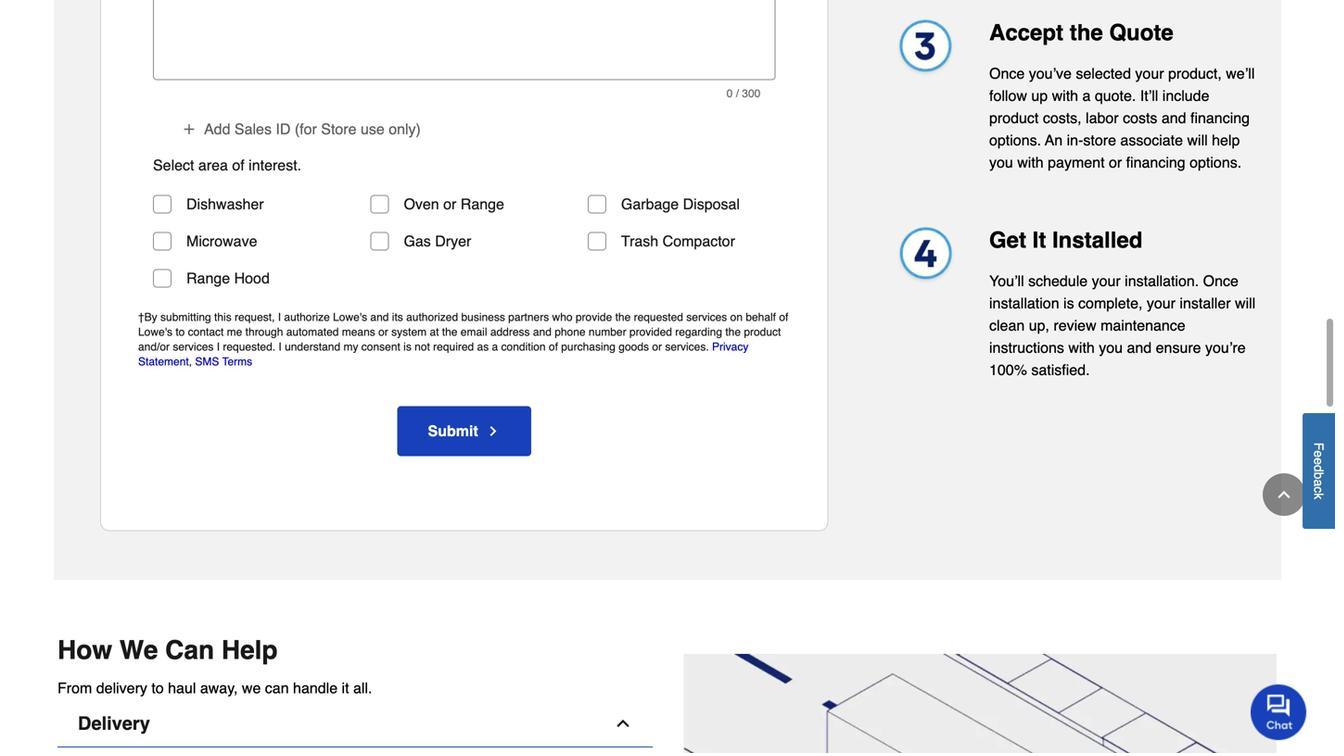 Task type: describe. For each thing, give the bounding box(es) containing it.
statement
[[138, 356, 189, 368]]

ensure
[[1156, 339, 1201, 356]]

delivery
[[78, 714, 150, 735]]

delivery button
[[57, 701, 653, 748]]

area
[[198, 157, 228, 174]]

up
[[1031, 87, 1048, 104]]

phone
[[555, 326, 586, 339]]

contact
[[188, 326, 224, 339]]

0 vertical spatial with
[[1052, 87, 1078, 104]]

2 vertical spatial of
[[549, 341, 558, 354]]

i up , sms terms
[[217, 341, 220, 354]]

provide
[[576, 311, 612, 324]]

once inside you'll schedule your installation. once installation is complete, your installer will clean up, review maintenance instructions with you and ensure you're 100% satisfied.
[[1203, 272, 1239, 290]]

accept
[[989, 20, 1064, 45]]

and inside once you've selected your product, we'll follow up with a quote. it'll include product costs, labor costs and financing options. an in-store associate will help you with payment or financing options.
[[1162, 109, 1187, 126]]

1 horizontal spatial range
[[461, 196, 504, 213]]

from delivery to haul away, we can handle it all.
[[57, 680, 372, 697]]

satisfied.
[[1031, 361, 1090, 379]]

address
[[490, 326, 530, 339]]

i up through
[[278, 311, 281, 324]]

sms
[[195, 356, 219, 368]]

include
[[1163, 87, 1210, 104]]

f e e d b a c k button
[[1303, 413, 1335, 529]]

c
[[1312, 487, 1326, 493]]

it'll
[[1140, 87, 1158, 104]]

get it installed
[[989, 227, 1143, 253]]

privacy
[[712, 341, 749, 354]]

you're
[[1206, 339, 1246, 356]]

this
[[214, 311, 232, 324]]

my
[[344, 341, 358, 354]]

required
[[433, 341, 474, 354]]

submit button
[[397, 407, 531, 457]]

clean
[[989, 317, 1025, 334]]

a inside button
[[1312, 480, 1326, 487]]

300
[[742, 87, 761, 100]]

help
[[1212, 131, 1240, 149]]

in-
[[1067, 131, 1083, 149]]

/
[[736, 87, 739, 100]]

chevron up image inside scroll to top element
[[1275, 486, 1294, 504]]

,
[[189, 356, 192, 368]]

1 vertical spatial financing
[[1126, 154, 1186, 171]]

not
[[415, 341, 430, 354]]

gas dryer
[[404, 233, 471, 250]]

you'll schedule your installation. once installation is complete, your installer will clean up, review maintenance instructions with you and ensure you're 100% satisfied.
[[989, 272, 1256, 379]]

costs
[[1123, 109, 1158, 126]]

payment
[[1048, 154, 1105, 171]]

trash
[[621, 233, 659, 250]]

we
[[120, 636, 158, 666]]

submit
[[428, 423, 478, 440]]

store
[[1083, 131, 1116, 149]]

me
[[227, 326, 242, 339]]

requested.
[[223, 341, 275, 354]]

regarding
[[675, 326, 722, 339]]

you inside you'll schedule your installation. once installation is complete, your installer will clean up, review maintenance instructions with you and ensure you're 100% satisfied.
[[1099, 339, 1123, 356]]

delivery
[[96, 680, 147, 697]]

0 vertical spatial lowe's
[[333, 311, 367, 324]]

we
[[242, 680, 261, 697]]

selected
[[1076, 65, 1131, 82]]

or down provided
[[652, 341, 662, 354]]

and inside you'll schedule your installation. once installation is complete, your installer will clean up, review maintenance instructions with you and ensure you're 100% satisfied.
[[1127, 339, 1152, 356]]

hood
[[234, 270, 270, 287]]

you inside once you've selected your product, we'll follow up with a quote. it'll include product costs, labor costs and financing options. an in-store associate will help you with payment or financing options.
[[989, 154, 1013, 171]]

it
[[342, 680, 349, 697]]

we'll
[[1226, 65, 1255, 82]]

installation.
[[1125, 272, 1199, 290]]

sms terms link
[[195, 356, 252, 368]]

2 vertical spatial your
[[1147, 295, 1176, 312]]

0 horizontal spatial services
[[173, 341, 214, 354]]

by
[[144, 311, 157, 324]]

behalf
[[746, 311, 776, 324]]

schedule
[[1028, 272, 1088, 290]]

chevron right image
[[486, 424, 501, 439]]

, sms terms
[[189, 356, 252, 368]]

or right oven
[[443, 196, 457, 213]]

services.
[[665, 341, 709, 354]]

use
[[361, 121, 385, 138]]

2 horizontal spatial of
[[779, 311, 789, 324]]

requested
[[634, 311, 683, 324]]

add
[[204, 121, 230, 138]]

an icon of a number three. image for accept the quote
[[890, 18, 960, 80]]

† by submitting this request, i authorize                         lowe's and its authorized business partners who                         provide the requested services on behalf of lowe's                         to contact me through automated means or system at the                         email address and phone number provided regarding the                         product and/or services i requested. i understand my                         consent is not required as a condition of purchasing                         goods or services.
[[138, 311, 789, 354]]

system
[[391, 326, 427, 339]]

an icon of a number three. image for get it installed
[[890, 226, 960, 288]]

the up number
[[615, 311, 631, 324]]

interest.
[[249, 157, 301, 174]]

who
[[552, 311, 573, 324]]

quote.
[[1095, 87, 1136, 104]]

means
[[342, 326, 375, 339]]

get
[[989, 227, 1027, 253]]

will inside you'll schedule your installation. once installation is complete, your installer will clean up, review maintenance instructions with you and ensure you're 100% satisfied.
[[1235, 295, 1256, 312]]

1 vertical spatial to
[[151, 680, 164, 697]]

terms
[[222, 356, 252, 368]]

add sales id (for store use only)
[[204, 121, 421, 138]]

instructions
[[989, 339, 1064, 356]]

email
[[461, 326, 487, 339]]

you've
[[1029, 65, 1072, 82]]

scroll to top element
[[1263, 474, 1306, 517]]

provided
[[630, 326, 672, 339]]

its
[[392, 311, 403, 324]]

an
[[1045, 131, 1063, 149]]

installed
[[1052, 227, 1143, 253]]



Task type: vqa. For each thing, say whether or not it's contained in the screenshot.
, at the left of the page
yes



Task type: locate. For each thing, give the bounding box(es) containing it.
oven or range
[[404, 196, 504, 213]]

1 vertical spatial of
[[779, 311, 789, 324]]

to left haul
[[151, 680, 164, 697]]

1 vertical spatial options.
[[1190, 154, 1242, 171]]

your down installation.
[[1147, 295, 1176, 312]]

e up d
[[1312, 451, 1326, 458]]

0 vertical spatial range
[[461, 196, 504, 213]]

disposal
[[683, 196, 740, 213]]

or
[[1109, 154, 1122, 171], [443, 196, 457, 213], [378, 326, 388, 339], [652, 341, 662, 354]]

0 vertical spatial your
[[1135, 65, 1164, 82]]

†
[[138, 311, 144, 324]]

once inside once you've selected your product, we'll follow up with a quote. it'll include product costs, labor costs and financing options. an in-store associate will help you with payment or financing options.
[[989, 65, 1025, 82]]

0 vertical spatial of
[[232, 157, 245, 174]]

0 horizontal spatial chevron up image
[[614, 715, 632, 734]]

handle
[[293, 680, 338, 697]]

costs,
[[1043, 109, 1082, 126]]

chat invite button image
[[1251, 684, 1307, 741]]

privacy statement
[[138, 341, 749, 368]]

privacy statement link
[[138, 341, 749, 368]]

or down store
[[1109, 154, 1122, 171]]

1 horizontal spatial services
[[686, 311, 727, 324]]

and down include at top right
[[1162, 109, 1187, 126]]

with down review at top
[[1069, 339, 1095, 356]]

1 horizontal spatial will
[[1235, 295, 1256, 312]]

1 horizontal spatial a
[[1083, 87, 1091, 104]]

once
[[989, 65, 1025, 82], [1203, 272, 1239, 290]]

product inside † by submitting this request, i authorize                         lowe's and its authorized business partners who                         provide the requested services on behalf of lowe's                         to contact me through automated means or system at the                         email address and phone number provided regarding the                         product and/or services i requested. i understand my                         consent is not required as a condition of purchasing                         goods or services.
[[744, 326, 781, 339]]

2 vertical spatial a
[[1312, 480, 1326, 487]]

to inside † by submitting this request, i authorize                         lowe's and its authorized business partners who                         provide the requested services on behalf of lowe's                         to contact me through automated means or system at the                         email address and phone number provided regarding the                         product and/or services i requested. i understand my                         consent is not required as a condition of purchasing                         goods or services.
[[176, 326, 185, 339]]

0 vertical spatial chevron up image
[[1275, 486, 1294, 504]]

your up complete,
[[1092, 272, 1121, 290]]

installation
[[989, 295, 1060, 312]]

0 vertical spatial services
[[686, 311, 727, 324]]

0 horizontal spatial options.
[[989, 131, 1041, 149]]

k
[[1312, 493, 1326, 500]]

of down phone
[[549, 341, 558, 354]]

the up the "required"
[[442, 326, 458, 339]]

0 vertical spatial a
[[1083, 87, 1091, 104]]

oven
[[404, 196, 439, 213]]

1 vertical spatial a
[[492, 341, 498, 354]]

0 horizontal spatial lowe's
[[138, 326, 172, 339]]

you down follow
[[989, 154, 1013, 171]]

0 horizontal spatial a
[[492, 341, 498, 354]]

authorize
[[284, 311, 330, 324]]

chevron up image
[[1275, 486, 1294, 504], [614, 715, 632, 734]]

complete,
[[1078, 295, 1143, 312]]

lowe's
[[333, 311, 367, 324], [138, 326, 172, 339]]

and down partners
[[533, 326, 552, 339]]

on
[[730, 311, 743, 324]]

product
[[989, 109, 1039, 126], [744, 326, 781, 339]]

range down microwave
[[186, 270, 230, 287]]

100%
[[989, 361, 1027, 379]]

1 horizontal spatial product
[[989, 109, 1039, 126]]

range up dryer
[[461, 196, 504, 213]]

1 horizontal spatial is
[[1064, 295, 1074, 312]]

2 an icon of a number three. image from the top
[[890, 226, 960, 288]]

is up review at top
[[1064, 295, 1074, 312]]

1 e from the top
[[1312, 451, 1326, 458]]

0 vertical spatial you
[[989, 154, 1013, 171]]

0 vertical spatial financing
[[1191, 109, 1250, 126]]

0 horizontal spatial product
[[744, 326, 781, 339]]

your inside once you've selected your product, we'll follow up with a quote. it'll include product costs, labor costs and financing options. an in-store associate will help you with payment or financing options.
[[1135, 65, 1164, 82]]

will right installer
[[1235, 295, 1256, 312]]

from
[[57, 680, 92, 697]]

0 horizontal spatial financing
[[1126, 154, 1186, 171]]

you down maintenance
[[1099, 339, 1123, 356]]

1 horizontal spatial you
[[1099, 339, 1123, 356]]

financing down associate
[[1126, 154, 1186, 171]]

0 vertical spatial once
[[989, 65, 1025, 82]]

options.
[[989, 131, 1041, 149], [1190, 154, 1242, 171]]

will left help
[[1187, 131, 1208, 149]]

range hood
[[186, 270, 270, 287]]

consent
[[361, 341, 400, 354]]

0 horizontal spatial will
[[1187, 131, 1208, 149]]

all.
[[353, 680, 372, 697]]

1 horizontal spatial lowe's
[[333, 311, 367, 324]]

once up follow
[[989, 65, 1025, 82]]

goods
[[619, 341, 649, 354]]

submitting
[[160, 311, 211, 324]]

1 vertical spatial you
[[1099, 339, 1123, 356]]

1 vertical spatial once
[[1203, 272, 1239, 290]]

of right behalf
[[779, 311, 789, 324]]

your up it'll in the right of the page
[[1135, 65, 1164, 82]]

services up ,
[[173, 341, 214, 354]]

your
[[1135, 65, 1164, 82], [1092, 272, 1121, 290], [1147, 295, 1176, 312]]

2 horizontal spatial a
[[1312, 480, 1326, 487]]

of right the area
[[232, 157, 245, 174]]

store
[[321, 121, 357, 138]]

to down submitting
[[176, 326, 185, 339]]

0
[[727, 87, 733, 100]]

purchasing
[[561, 341, 616, 354]]

is left not
[[404, 341, 412, 354]]

and left the its
[[370, 311, 389, 324]]

and down maintenance
[[1127, 339, 1152, 356]]

understand
[[285, 341, 340, 354]]

1 vertical spatial is
[[404, 341, 412, 354]]

1 an icon of a number three. image from the top
[[890, 18, 960, 80]]

a right 'as'
[[492, 341, 498, 354]]

2 e from the top
[[1312, 458, 1326, 465]]

product down follow
[[989, 109, 1039, 126]]

as
[[477, 341, 489, 354]]

labor
[[1086, 109, 1119, 126]]

you'll
[[989, 272, 1024, 290]]

or inside once you've selected your product, we'll follow up with a quote. it'll include product costs, labor costs and financing options. an in-store associate will help you with payment or financing options.
[[1109, 154, 1122, 171]]

0 horizontal spatial is
[[404, 341, 412, 354]]

1 vertical spatial range
[[186, 270, 230, 287]]

plus image
[[182, 122, 197, 137]]

0 vertical spatial is
[[1064, 295, 1074, 312]]

with
[[1052, 87, 1078, 104], [1017, 154, 1044, 171], [1069, 339, 1095, 356]]

at
[[430, 326, 439, 339]]

product,
[[1168, 65, 1222, 82]]

1 vertical spatial lowe's
[[138, 326, 172, 339]]

0 vertical spatial an icon of a number three. image
[[890, 18, 960, 80]]

a inside once you've selected your product, we'll follow up with a quote. it'll include product costs, labor costs and financing options. an in-store associate will help you with payment or financing options.
[[1083, 87, 1091, 104]]

will
[[1187, 131, 1208, 149], [1235, 295, 1256, 312]]

1 vertical spatial will
[[1235, 295, 1256, 312]]

0 vertical spatial to
[[176, 326, 185, 339]]

select
[[153, 157, 194, 174]]

a up labor
[[1083, 87, 1091, 104]]

product inside once you've selected your product, we'll follow up with a quote. it'll include product costs, labor costs and financing options. an in-store associate will help you with payment or financing options.
[[989, 109, 1039, 126]]

the up privacy
[[725, 326, 741, 339]]

0 horizontal spatial of
[[232, 157, 245, 174]]

dryer
[[435, 233, 471, 250]]

1 vertical spatial an icon of a number three. image
[[890, 226, 960, 288]]

follow
[[989, 87, 1027, 104]]

1 vertical spatial chevron up image
[[614, 715, 632, 734]]

partners
[[508, 311, 549, 324]]

lowe's up means
[[333, 311, 367, 324]]

0 vertical spatial options.
[[989, 131, 1041, 149]]

options. down help
[[1190, 154, 1242, 171]]

a inside † by submitting this request, i authorize                         lowe's and its authorized business partners who                         provide the requested services on behalf of lowe's                         to contact me through automated means or system at the                         email address and phone number provided regarding the                         product and/or services i requested. i understand my                         consent is not required as a condition of purchasing                         goods or services.
[[492, 341, 498, 354]]

e up 'b'
[[1312, 458, 1326, 465]]

dishwasher
[[186, 196, 264, 213]]

(for
[[295, 121, 317, 138]]

number
[[589, 326, 626, 339]]

sales
[[235, 121, 272, 138]]

review
[[1054, 317, 1097, 334]]

with up costs,
[[1052, 87, 1078, 104]]

once up installer
[[1203, 272, 1239, 290]]

financing up help
[[1191, 109, 1250, 126]]

it
[[1033, 227, 1046, 253]]

f
[[1312, 443, 1326, 451]]

1 horizontal spatial financing
[[1191, 109, 1250, 126]]

gas
[[404, 233, 431, 250]]

1 vertical spatial with
[[1017, 154, 1044, 171]]

chevron up image inside "delivery" button
[[614, 715, 632, 734]]

the up selected
[[1070, 20, 1103, 45]]

business
[[461, 311, 505, 324]]

accept the quote
[[989, 20, 1174, 45]]

can
[[165, 636, 214, 666]]

services up regarding
[[686, 311, 727, 324]]

or up consent
[[378, 326, 388, 339]]

0 / 300
[[727, 87, 761, 100]]

services
[[686, 311, 727, 324], [173, 341, 214, 354]]

a video describing appliance delivery and steps you can take to help ensure a seamless delivery. image
[[682, 654, 1278, 754]]

i down through
[[279, 341, 282, 354]]

0 vertical spatial will
[[1187, 131, 1208, 149]]

options. left an at top
[[989, 131, 1041, 149]]

will inside once you've selected your product, we'll follow up with a quote. it'll include product costs, labor costs and financing options. an in-store associate will help you with payment or financing options.
[[1187, 131, 1208, 149]]

is inside † by submitting this request, i authorize                         lowe's and its authorized business partners who                         provide the requested services on behalf of lowe's                         to contact me through automated means or system at the                         email address and phone number provided regarding the                         product and/or services i requested. i understand my                         consent is not required as a condition of purchasing                         goods or services.
[[404, 341, 412, 354]]

how
[[57, 636, 112, 666]]

b
[[1312, 472, 1326, 480]]

with inside you'll schedule your installation. once installation is complete, your installer will clean up, review maintenance instructions with you and ensure you're 100% satisfied.
[[1069, 339, 1095, 356]]

of
[[232, 157, 245, 174], [779, 311, 789, 324], [549, 341, 558, 354]]

0 horizontal spatial once
[[989, 65, 1025, 82]]

installer
[[1180, 295, 1231, 312]]

trash compactor
[[621, 233, 735, 250]]

1 horizontal spatial chevron up image
[[1275, 486, 1294, 504]]

1 horizontal spatial to
[[176, 326, 185, 339]]

compactor
[[663, 233, 735, 250]]

a up k
[[1312, 480, 1326, 487]]

1 vertical spatial product
[[744, 326, 781, 339]]

1 horizontal spatial options.
[[1190, 154, 1242, 171]]

haul
[[168, 680, 196, 697]]

product down behalf
[[744, 326, 781, 339]]

you
[[989, 154, 1013, 171], [1099, 339, 1123, 356]]

2 vertical spatial with
[[1069, 339, 1095, 356]]

e
[[1312, 451, 1326, 458], [1312, 458, 1326, 465]]

1 horizontal spatial once
[[1203, 272, 1239, 290]]

is inside you'll schedule your installation. once installation is complete, your installer will clean up, review maintenance instructions with you and ensure you're 100% satisfied.
[[1064, 295, 1074, 312]]

1 vertical spatial services
[[173, 341, 214, 354]]

an icon of a number three. image
[[890, 18, 960, 80], [890, 226, 960, 288]]

away,
[[200, 680, 238, 697]]

0 horizontal spatial range
[[186, 270, 230, 287]]

1 vertical spatial your
[[1092, 272, 1121, 290]]

d
[[1312, 465, 1326, 472]]

0 horizontal spatial to
[[151, 680, 164, 697]]

maintenance
[[1101, 317, 1186, 334]]

up,
[[1029, 317, 1050, 334]]

lowe's up the "and/or" at left
[[138, 326, 172, 339]]

and/or
[[138, 341, 170, 354]]

garbage
[[621, 196, 679, 213]]

0 vertical spatial product
[[989, 109, 1039, 126]]

0 horizontal spatial you
[[989, 154, 1013, 171]]

with left payment
[[1017, 154, 1044, 171]]

1 horizontal spatial of
[[549, 341, 558, 354]]



